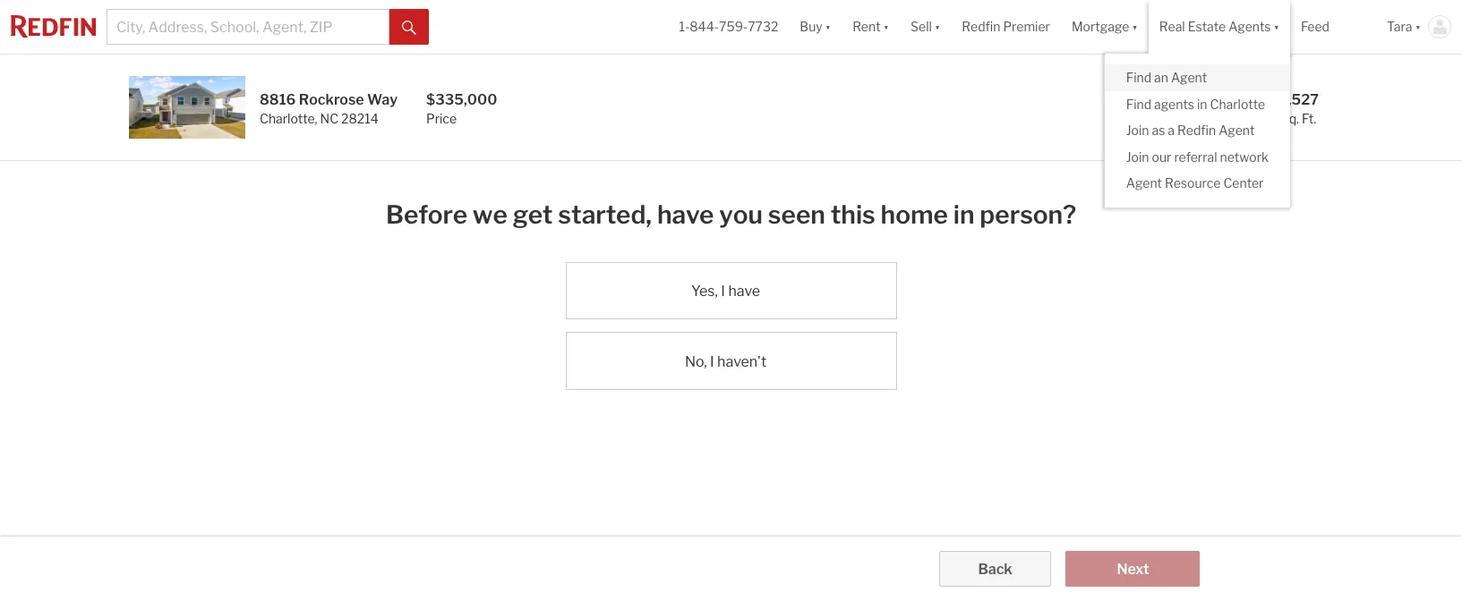 Task type: locate. For each thing, give the bounding box(es) containing it.
6 ▾ from the left
[[1415, 19, 1421, 34]]

1 horizontal spatial i
[[721, 283, 725, 300]]

1-
[[679, 19, 690, 34]]

redfin premier
[[962, 19, 1050, 34]]

i right no,
[[710, 353, 714, 370]]

next
[[1117, 561, 1149, 578]]

rent
[[853, 19, 881, 34]]

have left you on the top
[[657, 200, 714, 230]]

▾ inside mortgage ▾ dropdown button
[[1132, 19, 1138, 34]]

premier
[[1003, 19, 1050, 34]]

▾ right agents
[[1274, 19, 1280, 34]]

feed button
[[1290, 0, 1376, 54]]

charlotte
[[260, 111, 315, 126]]

▾ inside rent ▾ dropdown button
[[883, 19, 889, 34]]

real estate agents ▾ button
[[1149, 0, 1290, 54]]

▾ for rent ▾
[[883, 19, 889, 34]]

2.5
[[1218, 91, 1240, 108]]

4 ▾ from the left
[[1132, 19, 1138, 34]]

have
[[657, 200, 714, 230], [728, 283, 760, 300]]

2 ▾ from the left
[[883, 19, 889, 34]]

28214
[[341, 111, 379, 126]]

0 vertical spatial have
[[657, 200, 714, 230]]

▾ right rent
[[883, 19, 889, 34]]

▾ right buy at top right
[[825, 19, 831, 34]]

sq.
[[1281, 111, 1299, 126]]

yes, i have
[[691, 283, 760, 300]]

way
[[367, 91, 398, 108]]

▾ inside sell ▾ dropdown button
[[935, 19, 940, 34]]

real estate agents ▾ link
[[1159, 0, 1280, 54]]

agents
[[1229, 19, 1271, 34]]

before we get started, have you seen this home in person?
[[386, 200, 1076, 230]]

1-844-759-7732 link
[[679, 19, 778, 34]]

1 ▾ from the left
[[825, 19, 831, 34]]

1 vertical spatial i
[[710, 353, 714, 370]]

i for haven't
[[710, 353, 714, 370]]

before we get started, have you seen this home in person?. required field. element
[[386, 190, 1076, 234]]

home
[[881, 200, 948, 230]]

▾ inside buy ▾ dropdown button
[[825, 19, 831, 34]]

844-
[[690, 19, 719, 34]]

this
[[831, 200, 875, 230]]

▾ right mortgage
[[1132, 19, 1138, 34]]

i right yes,
[[721, 283, 725, 300]]

i
[[721, 283, 725, 300], [710, 353, 714, 370]]

no, i haven't
[[685, 353, 767, 370]]

ft.
[[1302, 111, 1316, 126]]

buy ▾ button
[[789, 0, 842, 54]]

price
[[426, 111, 457, 126]]

0 horizontal spatial have
[[657, 200, 714, 230]]

▾ right sell
[[935, 19, 940, 34]]

you
[[719, 200, 763, 230]]

▾ right tara
[[1415, 19, 1421, 34]]

sell ▾ button
[[911, 0, 940, 54]]

next button
[[1066, 552, 1200, 587]]

have right yes,
[[728, 283, 760, 300]]

rockrose
[[299, 91, 364, 108]]

estate
[[1188, 19, 1226, 34]]

,
[[315, 111, 317, 126]]

▾
[[825, 19, 831, 34], [883, 19, 889, 34], [935, 19, 940, 34], [1132, 19, 1138, 34], [1274, 19, 1280, 34], [1415, 19, 1421, 34]]

0 vertical spatial i
[[721, 283, 725, 300]]

▾ for mortgage ▾
[[1132, 19, 1138, 34]]

5 ▾ from the left
[[1274, 19, 1280, 34]]

buy ▾
[[800, 19, 831, 34]]

1 horizontal spatial have
[[728, 283, 760, 300]]

1,527
[[1281, 91, 1319, 108]]

3 beds
[[1160, 91, 1190, 126]]

0 horizontal spatial i
[[710, 353, 714, 370]]

3
[[1160, 91, 1169, 108]]

i for have
[[721, 283, 725, 300]]

3 ▾ from the left
[[935, 19, 940, 34]]

feed
[[1301, 19, 1330, 34]]



Task type: describe. For each thing, give the bounding box(es) containing it.
City, Address, School, Agent, ZIP search field
[[107, 9, 389, 45]]

rent ▾ button
[[842, 0, 900, 54]]

buy ▾ button
[[800, 0, 831, 54]]

back button
[[939, 552, 1052, 587]]

$335,000
[[426, 91, 497, 108]]

beds
[[1160, 111, 1190, 126]]

sell ▾
[[911, 19, 940, 34]]

we
[[473, 200, 508, 230]]

person?
[[980, 200, 1076, 230]]

7732
[[748, 19, 778, 34]]

real
[[1159, 19, 1185, 34]]

▾ for buy ▾
[[825, 19, 831, 34]]

started,
[[558, 200, 652, 230]]

▾ for tara ▾
[[1415, 19, 1421, 34]]

rent ▾
[[853, 19, 889, 34]]

2.5 baths
[[1218, 91, 1252, 126]]

redfin
[[962, 19, 1001, 34]]

759-
[[719, 19, 748, 34]]

get
[[513, 200, 553, 230]]

rent ▾ button
[[853, 0, 889, 54]]

in
[[953, 200, 975, 230]]

real estate agents ▾
[[1159, 19, 1280, 34]]

▾ inside the real estate agents ▾ link
[[1274, 19, 1280, 34]]

back
[[978, 561, 1012, 578]]

8816 rockrose way charlotte , nc 28214
[[260, 91, 398, 126]]

▾ for sell ▾
[[935, 19, 940, 34]]

no,
[[685, 353, 707, 370]]

seen
[[768, 200, 825, 230]]

8816
[[260, 91, 296, 108]]

baths
[[1218, 111, 1252, 126]]

before
[[386, 200, 467, 230]]

mortgage ▾
[[1072, 19, 1138, 34]]

mortgage ▾ button
[[1061, 0, 1149, 54]]

mortgage ▾ button
[[1072, 0, 1138, 54]]

sell
[[911, 19, 932, 34]]

buy
[[800, 19, 823, 34]]

yes,
[[691, 283, 718, 300]]

submit search image
[[402, 20, 416, 35]]

$335,000 price
[[426, 91, 497, 126]]

redfin premier button
[[951, 0, 1061, 54]]

mortgage
[[1072, 19, 1129, 34]]

nc
[[320, 111, 338, 126]]

tara
[[1387, 19, 1412, 34]]

1,527 sq. ft.
[[1281, 91, 1319, 126]]

1-844-759-7732
[[679, 19, 778, 34]]

haven't
[[717, 353, 767, 370]]

tara ▾
[[1387, 19, 1421, 34]]

1 vertical spatial have
[[728, 283, 760, 300]]

sell ▾ button
[[900, 0, 951, 54]]



Task type: vqa. For each thing, say whether or not it's contained in the screenshot.
Rent ▾ ▾
yes



